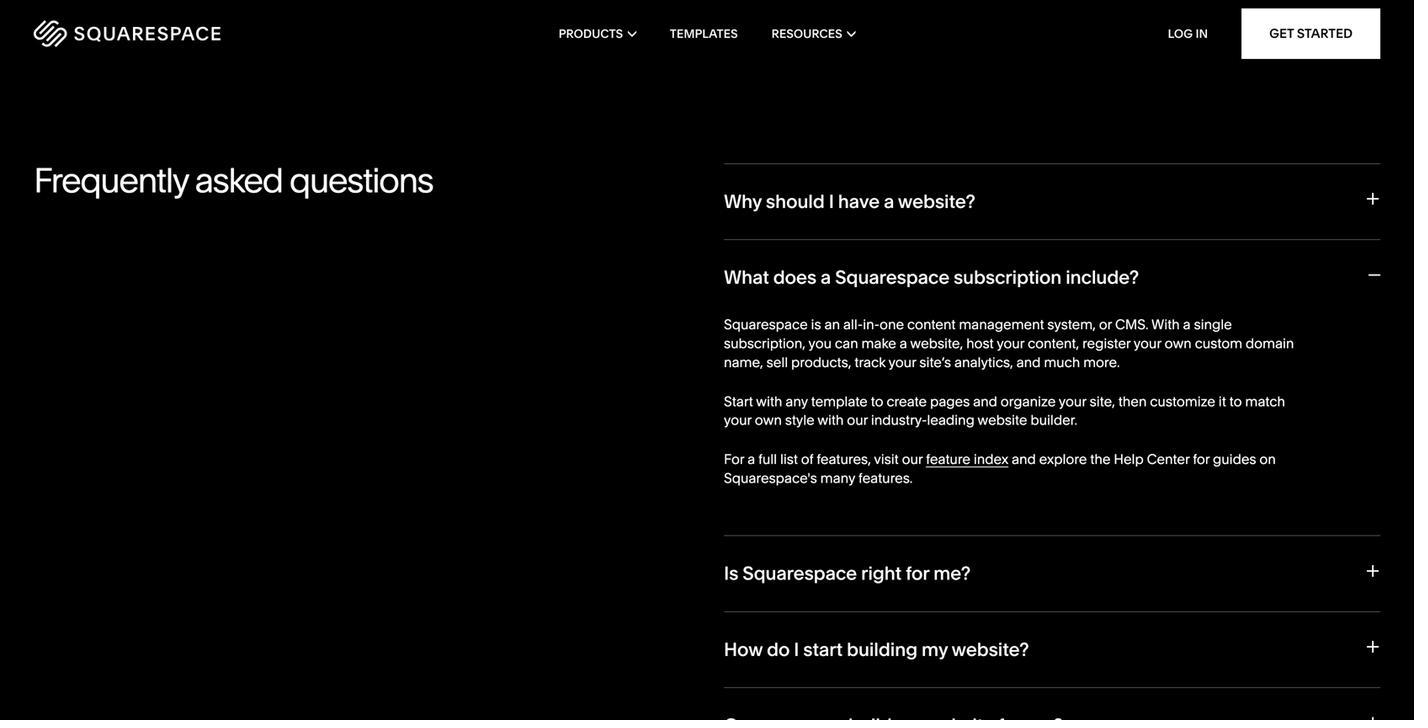 Task type: describe. For each thing, give the bounding box(es) containing it.
the
[[1091, 451, 1111, 467]]

builder.
[[1031, 412, 1078, 428]]

visit
[[875, 451, 899, 467]]

started
[[1298, 26, 1353, 41]]

and explore the help center for guides on squarespace's many features.
[[724, 451, 1277, 486]]

your up builder.
[[1059, 393, 1087, 410]]

start
[[804, 638, 843, 661]]

squarespace logo link
[[34, 20, 303, 47]]

many
[[821, 470, 856, 486]]

1 vertical spatial our
[[903, 451, 923, 467]]

industry-
[[872, 412, 928, 428]]

is
[[811, 316, 822, 333]]

your down 'management'
[[997, 335, 1025, 352]]

can
[[835, 335, 859, 352]]

list
[[781, 451, 798, 467]]

content
[[908, 316, 956, 333]]

single
[[1195, 316, 1233, 333]]

a right have
[[884, 190, 895, 212]]

a down one
[[900, 335, 908, 352]]

explore
[[1040, 451, 1088, 467]]

match
[[1246, 393, 1286, 410]]

get started
[[1270, 26, 1353, 41]]

building
[[847, 638, 918, 661]]

for a full list of features, visit our feature index
[[724, 451, 1009, 467]]

host
[[967, 335, 994, 352]]

for inside is squarespace right for me? 'dropdown button'
[[906, 562, 930, 584]]

cms.
[[1116, 316, 1149, 333]]

custom
[[1196, 335, 1243, 352]]

templates
[[670, 27, 738, 41]]

domain
[[1246, 335, 1295, 352]]

website
[[978, 412, 1028, 428]]

squarespace is an all-in-one content management system, or cms. with a single subscription, you can make a website, host your content, register your own custom domain name, sell products, track your site's analytics, and much more.
[[724, 316, 1295, 370]]

full
[[759, 451, 777, 467]]

log             in
[[1169, 27, 1209, 41]]

make
[[862, 335, 897, 352]]

1 vertical spatial website?
[[952, 638, 1030, 661]]

your down start
[[724, 412, 752, 428]]

a right does
[[821, 266, 831, 289]]

what does a squarespace subscription include? button
[[724, 239, 1381, 315]]

squarespace inside dropdown button
[[836, 266, 950, 289]]

with
[[1152, 316, 1180, 333]]

log
[[1169, 27, 1194, 41]]

much
[[1045, 354, 1081, 370]]

feature
[[927, 451, 971, 467]]

how do i start building my website? button
[[724, 611, 1381, 687]]

why
[[724, 190, 762, 212]]

pages
[[931, 393, 970, 410]]

is squarespace right for me?
[[724, 562, 971, 584]]

squarespace inside 'dropdown button'
[[743, 562, 857, 584]]

asked
[[195, 159, 283, 201]]

how do i start building my website?
[[724, 638, 1030, 661]]

questions
[[290, 159, 433, 201]]

1 to from the left
[[871, 393, 884, 410]]

squarespace inside squarespace is an all-in-one content management system, or cms. with a single subscription, you can make a website, host your content, register your own custom domain name, sell products, track your site's analytics, and much more.
[[724, 316, 808, 333]]

site's
[[920, 354, 952, 370]]

style
[[786, 412, 815, 428]]

include?
[[1066, 266, 1140, 289]]

template
[[812, 393, 868, 410]]

our inside 'start with any template to create pages and organize your site, then customize it to match your own style with our industry-leading website builder.'
[[847, 412, 868, 428]]

in
[[1196, 27, 1209, 41]]

resources button
[[772, 0, 856, 67]]

website,
[[911, 335, 964, 352]]

more.
[[1084, 354, 1121, 370]]

index
[[974, 451, 1009, 467]]

squarespace's
[[724, 470, 818, 486]]

leading
[[928, 412, 975, 428]]

products
[[559, 27, 623, 41]]

right
[[862, 562, 902, 584]]

system,
[[1048, 316, 1096, 333]]

sell
[[767, 354, 788, 370]]

subscription
[[954, 266, 1062, 289]]

for inside and explore the help center for guides on squarespace's many features.
[[1194, 451, 1210, 467]]

what
[[724, 266, 770, 289]]

my
[[922, 638, 948, 661]]

your down cms.
[[1134, 335, 1162, 352]]

guides
[[1214, 451, 1257, 467]]

have
[[839, 190, 880, 212]]

management
[[959, 316, 1045, 333]]

analytics,
[[955, 354, 1014, 370]]

get started link
[[1242, 8, 1381, 59]]



Task type: locate. For each thing, give the bounding box(es) containing it.
and inside squarespace is an all-in-one content management system, or cms. with a single subscription, you can make a website, host your content, register your own custom domain name, sell products, track your site's analytics, and much more.
[[1017, 354, 1041, 370]]

one
[[880, 316, 905, 333]]

0 horizontal spatial own
[[755, 412, 782, 428]]

frequently asked questions
[[34, 159, 433, 201]]

it
[[1219, 393, 1227, 410]]

squarespace right is
[[743, 562, 857, 584]]

0 vertical spatial our
[[847, 412, 868, 428]]

website? up what does a squarespace subscription include?
[[898, 190, 976, 212]]

1 horizontal spatial to
[[1230, 393, 1243, 410]]

own inside squarespace is an all-in-one content management system, or cms. with a single subscription, you can make a website, host your content, register your own custom domain name, sell products, track your site's analytics, and much more.
[[1165, 335, 1192, 352]]

0 vertical spatial with
[[757, 393, 783, 410]]

0 vertical spatial squarespace
[[836, 266, 950, 289]]

create
[[887, 393, 927, 410]]

0 vertical spatial and
[[1017, 354, 1041, 370]]

to right it
[[1230, 393, 1243, 410]]

with down template
[[818, 412, 844, 428]]

for right center
[[1194, 451, 1210, 467]]

subscription,
[[724, 335, 806, 352]]

1 horizontal spatial for
[[1194, 451, 1210, 467]]

for left me?
[[906, 562, 930, 584]]

and right index
[[1012, 451, 1037, 467]]

and
[[1017, 354, 1041, 370], [974, 393, 998, 410], [1012, 451, 1037, 467]]

is squarespace right for me? button
[[724, 535, 1381, 611]]

start
[[724, 393, 753, 410]]

1 vertical spatial with
[[818, 412, 844, 428]]

and up website
[[974, 393, 998, 410]]

2 to from the left
[[1230, 393, 1243, 410]]

2 vertical spatial squarespace
[[743, 562, 857, 584]]

a
[[884, 190, 895, 212], [821, 266, 831, 289], [1184, 316, 1191, 333], [900, 335, 908, 352], [748, 451, 756, 467]]

products,
[[792, 354, 852, 370]]

and inside and explore the help center for guides on squarespace's many features.
[[1012, 451, 1037, 467]]

own down with
[[1165, 335, 1192, 352]]

0 horizontal spatial to
[[871, 393, 884, 410]]

squarespace up subscription,
[[724, 316, 808, 333]]

do
[[767, 638, 790, 661]]

organize
[[1001, 393, 1056, 410]]

own inside 'start with any template to create pages and organize your site, then customize it to match your own style with our industry-leading website builder.'
[[755, 412, 782, 428]]

i right do
[[794, 638, 800, 661]]

0 horizontal spatial with
[[757, 393, 783, 410]]

how
[[724, 638, 763, 661]]

log             in link
[[1169, 27, 1209, 41]]

track
[[855, 354, 886, 370]]

1 horizontal spatial i
[[829, 190, 834, 212]]

website? right my
[[952, 638, 1030, 661]]

a left full
[[748, 451, 756, 467]]

1 vertical spatial own
[[755, 412, 782, 428]]

to up industry-
[[871, 393, 884, 410]]

features.
[[859, 470, 913, 486]]

0 vertical spatial website?
[[898, 190, 976, 212]]

0 vertical spatial own
[[1165, 335, 1192, 352]]

any
[[786, 393, 808, 410]]

own left style
[[755, 412, 782, 428]]

0 horizontal spatial for
[[906, 562, 930, 584]]

0 vertical spatial i
[[829, 190, 834, 212]]

start with any template to create pages and organize your site, then customize it to match your own style with our industry-leading website builder.
[[724, 393, 1286, 428]]

i left have
[[829, 190, 834, 212]]

in-
[[863, 316, 880, 333]]

your
[[997, 335, 1025, 352], [1134, 335, 1162, 352], [889, 354, 917, 370], [1059, 393, 1087, 410], [724, 412, 752, 428]]

features,
[[817, 451, 872, 467]]

register
[[1083, 335, 1131, 352]]

content,
[[1028, 335, 1080, 352]]

center
[[1148, 451, 1190, 467]]

why should i have a website?
[[724, 190, 976, 212]]

your down make
[[889, 354, 917, 370]]

0 horizontal spatial our
[[847, 412, 868, 428]]

our
[[847, 412, 868, 428], [903, 451, 923, 467]]

1 horizontal spatial own
[[1165, 335, 1192, 352]]

our right the visit
[[903, 451, 923, 467]]

for
[[1194, 451, 1210, 467], [906, 562, 930, 584]]

resources
[[772, 27, 843, 41]]

what does a squarespace subscription include?
[[724, 266, 1140, 289]]

0 vertical spatial for
[[1194, 451, 1210, 467]]

you
[[809, 335, 832, 352]]

products button
[[559, 0, 636, 67]]

1 vertical spatial for
[[906, 562, 930, 584]]

site,
[[1090, 393, 1116, 410]]

feature index link
[[927, 451, 1009, 467]]

0 horizontal spatial i
[[794, 638, 800, 661]]

and down content, on the right
[[1017, 354, 1041, 370]]

with
[[757, 393, 783, 410], [818, 412, 844, 428]]

should
[[766, 190, 825, 212]]

website?
[[898, 190, 976, 212], [952, 638, 1030, 661]]

our down template
[[847, 412, 868, 428]]

a right with
[[1184, 316, 1191, 333]]

squarespace logo image
[[34, 20, 221, 47]]

to
[[871, 393, 884, 410], [1230, 393, 1243, 410]]

1 vertical spatial i
[[794, 638, 800, 661]]

help
[[1114, 451, 1144, 467]]

me?
[[934, 562, 971, 584]]

or
[[1100, 316, 1113, 333]]

with left any
[[757, 393, 783, 410]]

is
[[724, 562, 739, 584]]

2 vertical spatial and
[[1012, 451, 1037, 467]]

name,
[[724, 354, 764, 370]]

frequently
[[34, 159, 188, 201]]

1 vertical spatial and
[[974, 393, 998, 410]]

1 horizontal spatial with
[[818, 412, 844, 428]]

all-
[[844, 316, 863, 333]]

i for do
[[794, 638, 800, 661]]

squarespace up one
[[836, 266, 950, 289]]

then
[[1119, 393, 1147, 410]]

get
[[1270, 26, 1295, 41]]

for
[[724, 451, 745, 467]]

of
[[802, 451, 814, 467]]

1 horizontal spatial our
[[903, 451, 923, 467]]

1 vertical spatial squarespace
[[724, 316, 808, 333]]

i for should
[[829, 190, 834, 212]]

does
[[774, 266, 817, 289]]

and inside 'start with any template to create pages and organize your site, then customize it to match your own style with our industry-leading website builder.'
[[974, 393, 998, 410]]

customize
[[1151, 393, 1216, 410]]

templates link
[[670, 0, 738, 67]]

an
[[825, 316, 841, 333]]

why should i have a website? button
[[724, 163, 1381, 239]]



Task type: vqa. For each thing, say whether or not it's contained in the screenshot.
and inside the Start with any template to create pages and organize your site, then customize it to match your own style with our industry-leading website builder.
yes



